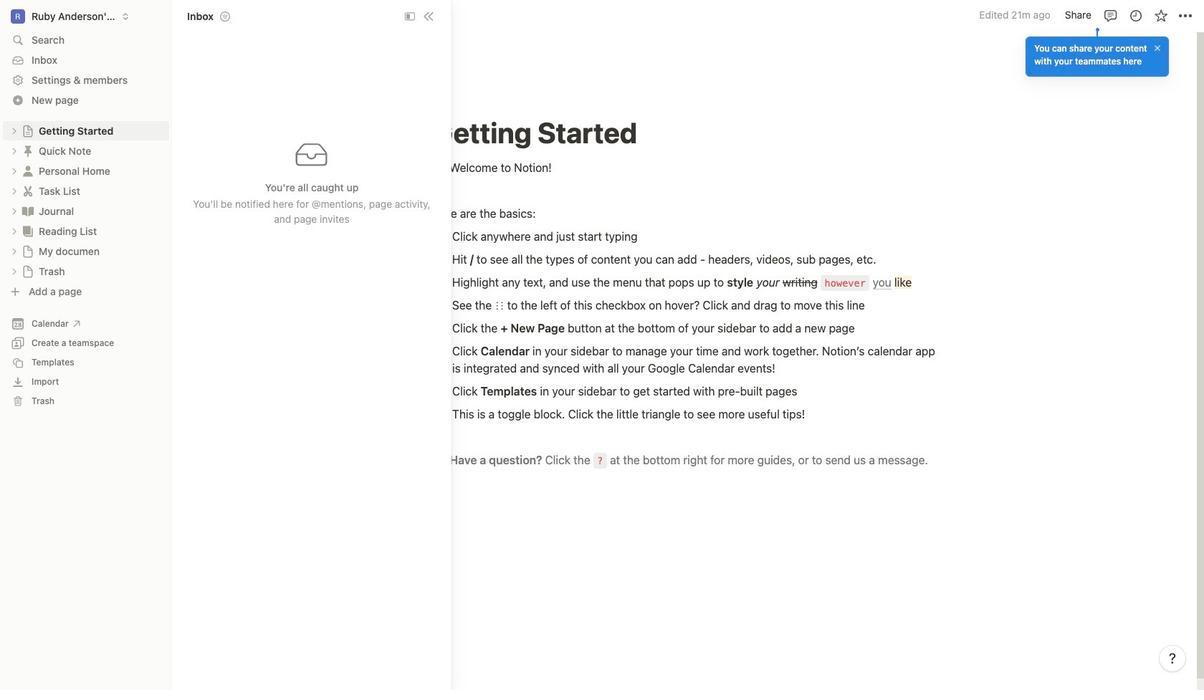 Task type: locate. For each thing, give the bounding box(es) containing it.
comments image
[[1104, 8, 1119, 23]]

2 open image from the top
[[10, 167, 19, 175]]

3 open image from the top
[[10, 187, 19, 195]]

open image
[[10, 127, 19, 135], [10, 167, 19, 175], [10, 187, 19, 195], [10, 267, 19, 276]]

open image
[[10, 147, 19, 155], [10, 207, 19, 216], [10, 227, 19, 236], [10, 247, 19, 256]]

change page icon image
[[22, 124, 34, 137], [21, 144, 35, 158], [21, 164, 35, 178], [21, 184, 35, 198], [21, 204, 35, 218], [21, 224, 35, 238], [22, 245, 34, 258], [22, 265, 34, 278]]

updates image
[[1129, 8, 1144, 23]]

filter notifications image
[[219, 10, 231, 22]]

2 open image from the top
[[10, 207, 19, 216]]

turn on panel mode image
[[405, 11, 415, 21]]



Task type: describe. For each thing, give the bounding box(es) containing it.
close inbox image
[[423, 10, 435, 22]]

favorite image
[[1154, 8, 1169, 23]]

4 open image from the top
[[10, 247, 19, 256]]

3 open image from the top
[[10, 227, 19, 236]]

1 open image from the top
[[10, 127, 19, 135]]

1 open image from the top
[[10, 147, 19, 155]]

4 open image from the top
[[10, 267, 19, 276]]



Task type: vqa. For each thing, say whether or not it's contained in the screenshot.
Close sidebar Image
no



